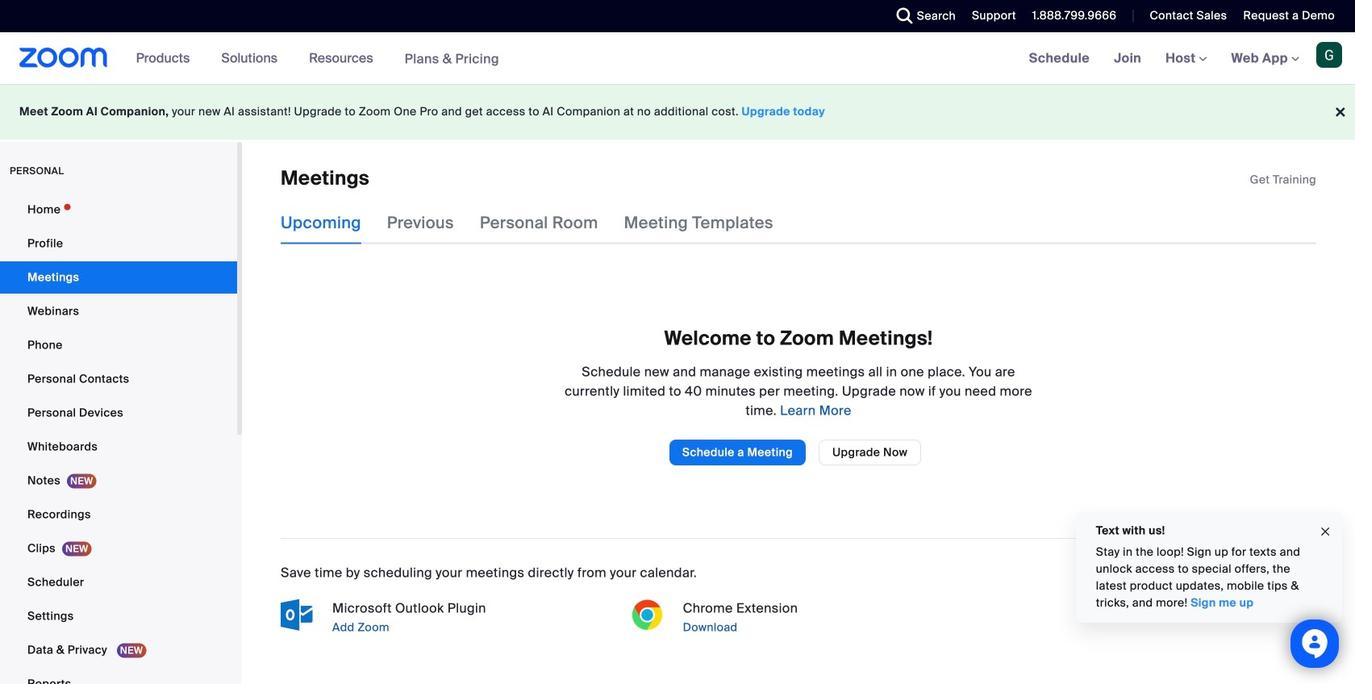 Task type: describe. For each thing, give the bounding box(es) containing it.
tabs of meeting tab list
[[281, 202, 799, 244]]

close image
[[1319, 523, 1332, 541]]

personal menu menu
[[0, 194, 237, 684]]

product information navigation
[[124, 32, 511, 85]]



Task type: vqa. For each thing, say whether or not it's contained in the screenshot.
the middle can
no



Task type: locate. For each thing, give the bounding box(es) containing it.
zoom logo image
[[19, 48, 108, 68]]

meetings navigation
[[1017, 32, 1355, 85]]

footer
[[0, 84, 1355, 140]]

profile picture image
[[1317, 42, 1343, 68]]

application
[[1250, 172, 1317, 188]]

banner
[[0, 32, 1355, 85]]



